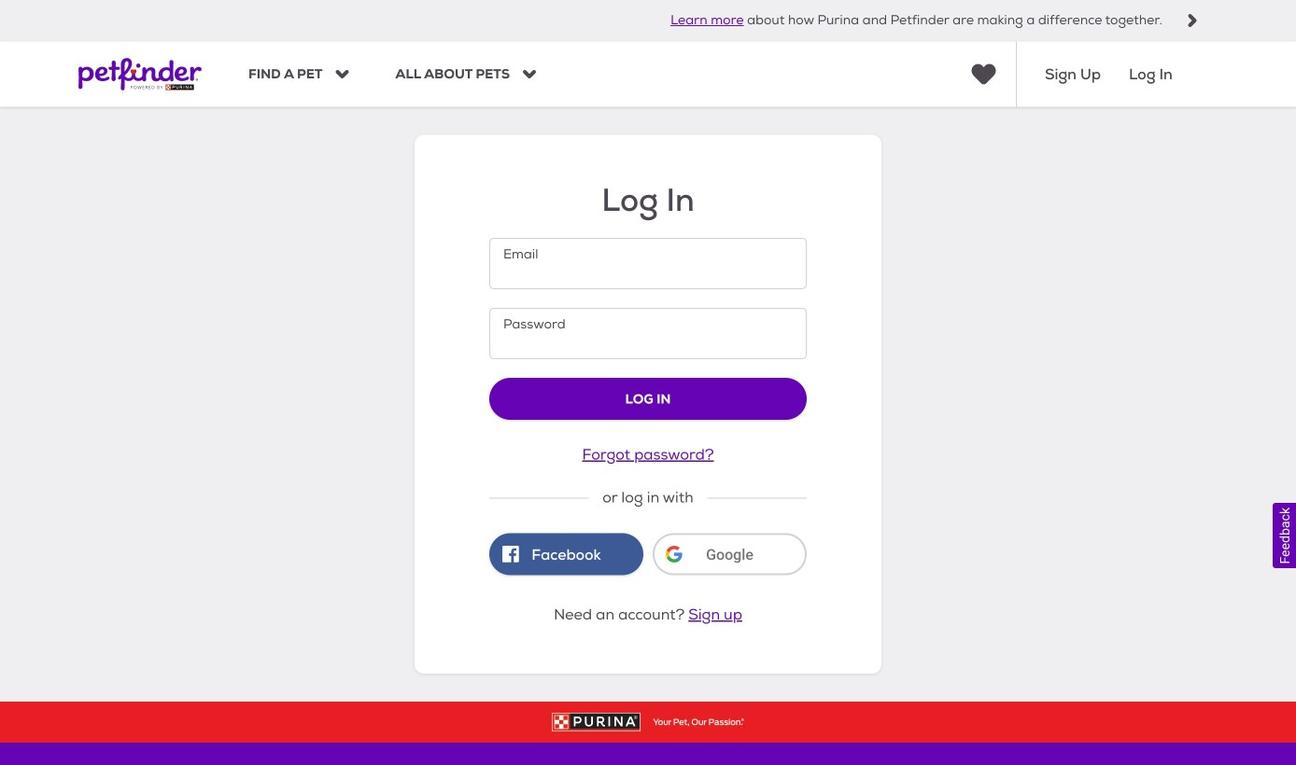 Task type: describe. For each thing, give the bounding box(es) containing it.
purina your pet, our passion image
[[0, 714, 1296, 732]]

petfinder home image
[[78, 41, 202, 107]]



Task type: locate. For each thing, give the bounding box(es) containing it.
footer
[[0, 702, 1296, 766]]

None password field
[[489, 308, 807, 360]]

None email field
[[489, 238, 807, 290]]



